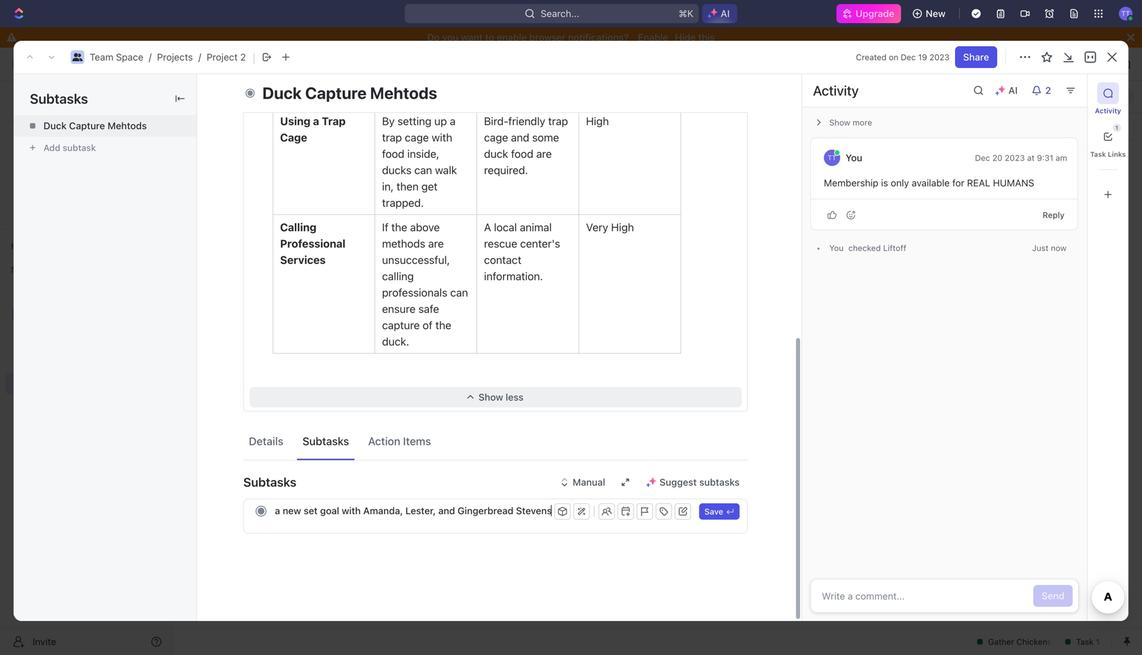 Task type: describe. For each thing, give the bounding box(es) containing it.
customize button
[[970, 87, 1040, 106]]

details
[[249, 435, 284, 448]]

with careful, slow movements, one can sneak up on a duck and grab it gently.
[[382, 25, 473, 103]]

only
[[891, 177, 910, 188]]

projects inside team space / projects / project 2 |
[[157, 51, 193, 63]]

it
[[382, 90, 389, 103]]

by
[[382, 115, 395, 128]]

1 vertical spatial 1
[[267, 202, 272, 213]]

task for add task button to the top
[[1072, 92, 1090, 102]]

add task for the middle add task button
[[244, 226, 284, 238]]

reply button
[[1038, 207, 1071, 223]]

food for and
[[511, 147, 534, 160]]

1 horizontal spatial user group image
[[186, 61, 195, 67]]

are inside bird-friendly trap cage and some duck food are required.
[[537, 147, 552, 160]]

favorites
[[11, 242, 47, 251]]

team for team space / projects / project 2 |
[[90, 51, 113, 63]]

project 2 link
[[207, 51, 246, 63]]

automations
[[1026, 58, 1083, 69]]

calendar link
[[293, 87, 336, 106]]

add subtask button
[[14, 137, 197, 159]]

in
[[224, 264, 232, 273]]

space for team space
[[225, 58, 252, 69]]

with
[[382, 25, 405, 38]]

gently.
[[391, 90, 424, 103]]

details button
[[244, 429, 289, 454]]

2 inside dropdown button
[[1046, 85, 1052, 96]]

calling
[[382, 270, 414, 283]]

requires
[[494, 25, 534, 38]]

inbox
[[33, 115, 56, 126]]

in progress
[[224, 264, 279, 273]]

1 horizontal spatial duck
[[263, 83, 302, 102]]

2 inside team space / projects / project 2 |
[[240, 51, 246, 63]]

dec 20 2023 at 9:31 am
[[976, 153, 1068, 163]]

invite
[[33, 636, 56, 647]]

duck inside 'duck capture mehtods' link
[[44, 120, 67, 131]]

a inside it requires patience, soft hands, and a gentle approach.
[[542, 57, 547, 70]]

contact
[[484, 253, 522, 266]]

subtasks for subtasks button
[[303, 435, 349, 448]]

task links
[[1091, 150, 1127, 158]]

0 vertical spatial capture
[[305, 83, 367, 102]]

docs link
[[5, 133, 167, 154]]

center's
[[521, 237, 561, 250]]

add task for the bottommost add task button
[[244, 332, 284, 344]]

activity inside task sidebar navigation tab list
[[1096, 107, 1122, 115]]

0 horizontal spatial ai
[[721, 8, 730, 19]]

soft
[[533, 41, 552, 54]]

real
[[968, 177, 991, 188]]

trap
[[322, 115, 346, 128]]

|
[[253, 50, 256, 64]]

Task name or type '/' for commands text field
[[275, 500, 552, 521]]

0 horizontal spatial dec
[[901, 52, 917, 62]]

duck.
[[382, 335, 410, 348]]

2 vertical spatial 1
[[294, 264, 298, 273]]

task sidebar navigation tab list
[[1091, 82, 1127, 205]]

action items
[[368, 435, 431, 448]]

payment
[[272, 308, 311, 319]]

0 vertical spatial ai button
[[703, 4, 738, 23]]

0 horizontal spatial to
[[224, 370, 235, 380]]

1 / from the left
[[149, 51, 152, 63]]

2 vertical spatial add task button
[[238, 330, 290, 346]]

less
[[506, 392, 524, 403]]

share up ai dropdown button
[[979, 58, 1005, 69]]

2023 inside task sidebar content section
[[1006, 153, 1026, 163]]

for
[[953, 177, 965, 188]]

tree inside sidebar navigation
[[5, 280, 167, 464]]

sneak
[[403, 57, 432, 70]]

suggest subtasks
[[660, 477, 740, 488]]

rescue
[[484, 237, 518, 250]]

tt button
[[1116, 3, 1138, 24]]

gentle
[[484, 74, 515, 87]]

1 vertical spatial the
[[436, 319, 452, 332]]

task sidebar content section
[[799, 74, 1088, 621]]

notifications?
[[569, 32, 629, 43]]

team space / projects / project 2 |
[[90, 50, 256, 64]]

add inside add subtask button
[[44, 142, 60, 153]]

in,
[[382, 180, 394, 193]]

food for trap
[[382, 147, 405, 160]]

calling professional services
[[280, 221, 348, 266]]

and inside with careful, slow movements, one can sneak up on a duck and grab it gently.
[[418, 74, 436, 87]]

suggest
[[660, 477, 697, 488]]

gantt
[[361, 91, 386, 102]]

browser
[[530, 32, 566, 43]]

movements,
[[382, 41, 443, 54]]

duck capture mehtods link
[[14, 115, 197, 137]]

⌘k
[[679, 8, 694, 19]]

action items button
[[363, 429, 437, 454]]

using a trap cage
[[280, 115, 348, 144]]

show for show more
[[830, 118, 851, 127]]

checked
[[849, 243, 882, 253]]

1 horizontal spatial projects link
[[264, 56, 320, 72]]

0 horizontal spatial capture
[[69, 120, 105, 131]]

gantt link
[[358, 87, 386, 106]]

can inside the by setting up a trap cage with food inside, ducks can walk in, then get trapped.
[[415, 164, 432, 177]]

0 vertical spatial mehtods
[[370, 83, 438, 102]]

spaces
[[11, 265, 40, 274]]

duck inside bird-friendly trap cage and some duck food are required.
[[484, 147, 509, 160]]

at
[[1028, 153, 1035, 163]]

above
[[410, 221, 440, 234]]

complete
[[224, 158, 268, 167]]

1 horizontal spatial duck capture mehtods
[[263, 83, 438, 102]]

0 vertical spatial to
[[486, 32, 495, 43]]

0 vertical spatial subtasks
[[30, 90, 88, 106]]

send button
[[1034, 585, 1074, 607]]

hide
[[676, 32, 696, 43]]

unsuccessful,
[[382, 253, 450, 266]]

enable
[[497, 32, 527, 43]]

very
[[586, 221, 609, 234]]

is
[[882, 177, 889, 188]]

a inside with careful, slow movements, one can sneak up on a duck and grab it gently.
[[382, 74, 388, 87]]

careful,
[[408, 25, 445, 38]]

cage inside bird-friendly trap cage and some duck food are required.
[[484, 131, 508, 144]]

1 vertical spatial ai button
[[990, 80, 1027, 101]]

and inside bird-friendly trap cage and some duck food are required.
[[511, 131, 530, 144]]

enable
[[638, 32, 669, 43]]

2 / from the left
[[199, 51, 201, 63]]

suggest subtasks button
[[638, 471, 748, 493]]

patience,
[[484, 41, 530, 54]]

0 vertical spatial add task button
[[1049, 89, 1095, 105]]

20
[[993, 153, 1003, 163]]

animal
[[520, 221, 552, 234]]

if
[[382, 221, 389, 234]]

walk
[[435, 164, 457, 177]]

Search tasks... text field
[[999, 120, 1135, 140]]

information.
[[484, 270, 543, 283]]

0 vertical spatial high
[[586, 115, 609, 128]]

favorites button
[[5, 238, 60, 254]]

sidebar navigation
[[0, 48, 173, 655]]

user group image inside sidebar navigation
[[14, 310, 24, 318]]

0 vertical spatial 2023
[[930, 52, 950, 62]]

1 horizontal spatial high
[[612, 221, 635, 234]]



Task type: vqa. For each thing, say whether or not it's contained in the screenshot.
leftmost TT
yes



Task type: locate. For each thing, give the bounding box(es) containing it.
the right of
[[436, 319, 452, 332]]

capture up trap
[[305, 83, 367, 102]]

add task button down the ‎task 1
[[238, 224, 290, 240]]

ai button
[[703, 4, 738, 23], [990, 80, 1027, 101]]

19
[[919, 52, 928, 62]]

1 horizontal spatial trap
[[549, 115, 569, 128]]

tree
[[5, 280, 167, 464]]

calendar
[[295, 91, 336, 102]]

a left trap
[[313, 115, 319, 128]]

2 left |
[[240, 51, 246, 63]]

show left 'less'
[[479, 392, 504, 403]]

subtasks button
[[244, 466, 748, 499]]

one
[[445, 41, 464, 54]]

now
[[1052, 243, 1067, 253]]

ducks
[[382, 164, 412, 177]]

tt inside task sidebar content section
[[828, 154, 837, 162]]

projects link right |
[[264, 56, 320, 72]]

add task for add task button to the top
[[1054, 92, 1090, 102]]

save button
[[700, 503, 740, 520]]

show left more
[[830, 118, 851, 127]]

2 horizontal spatial can
[[451, 286, 468, 299]]

duck
[[263, 83, 302, 102], [44, 120, 67, 131]]

projects link left the 'project'
[[157, 51, 193, 63]]

1 vertical spatial duck capture mehtods
[[44, 120, 147, 131]]

1 vertical spatial add task button
[[238, 224, 290, 240]]

0 horizontal spatial duck capture mehtods
[[44, 120, 147, 131]]

9:31
[[1038, 153, 1054, 163]]

team for team space
[[199, 58, 222, 69]]

projects up calendar link
[[281, 58, 317, 69]]

bird-friendly trap cage and some duck food are required.
[[484, 115, 571, 177]]

1 vertical spatial activity
[[1096, 107, 1122, 115]]

0 horizontal spatial team space link
[[90, 51, 143, 63]]

0 vertical spatial duck
[[263, 83, 302, 102]]

you left checked
[[830, 243, 844, 253]]

1 inside button
[[1116, 125, 1119, 131]]

add task
[[1054, 92, 1090, 102], [244, 226, 284, 238], [244, 332, 284, 344]]

0 horizontal spatial activity
[[814, 82, 859, 98]]

0 horizontal spatial trap
[[382, 131, 402, 144]]

1 horizontal spatial duck
[[484, 147, 509, 160]]

and up table
[[418, 74, 436, 87]]

trap up some
[[549, 115, 569, 128]]

grant payment
[[244, 308, 311, 319]]

2 horizontal spatial 1
[[1116, 125, 1119, 131]]

dec left 20
[[976, 153, 991, 163]]

1 horizontal spatial mehtods
[[370, 83, 438, 102]]

show less button
[[250, 387, 742, 408]]

a inside the by setting up a trap cage with food inside, ducks can walk in, then get trapped.
[[450, 115, 456, 128]]

1 horizontal spatial 2023
[[1006, 153, 1026, 163]]

food inside the by setting up a trap cage with food inside, ducks can walk in, then get trapped.
[[382, 147, 405, 160]]

capture
[[382, 319, 420, 332]]

add up search tasks... text field
[[1054, 92, 1070, 102]]

1 food from the left
[[382, 147, 405, 160]]

home link
[[5, 86, 167, 108]]

user group image
[[186, 61, 195, 67], [14, 310, 24, 318]]

ai right ⌘k
[[721, 8, 730, 19]]

available
[[912, 177, 951, 188]]

and inside it requires patience, soft hands, and a gentle approach.
[[520, 57, 539, 70]]

‎task 1 link
[[241, 198, 442, 217]]

to right "want" on the top
[[486, 32, 495, 43]]

duck up gently.
[[391, 74, 415, 87]]

safe
[[419, 302, 440, 315]]

up inside with careful, slow movements, one can sneak up on a duck and grab it gently.
[[435, 57, 448, 70]]

mehtods up setting
[[370, 83, 438, 102]]

you up membership
[[846, 152, 863, 163]]

show inside button
[[479, 392, 504, 403]]

up inside the by setting up a trap cage with food inside, ducks can walk in, then get trapped.
[[435, 115, 447, 128]]

projects left the 'project'
[[157, 51, 193, 63]]

team
[[90, 51, 113, 63], [199, 58, 222, 69]]

1 vertical spatial tt
[[828, 154, 837, 162]]

if the above methods are unsuccessful, calling professionals can ensure safe capture of the duck.
[[382, 221, 471, 348]]

you for you checked liftoff
[[830, 243, 844, 253]]

1 horizontal spatial on
[[890, 52, 899, 62]]

user group image
[[72, 53, 83, 61]]

created on dec 19 2023
[[857, 52, 950, 62]]

add task button down grant
[[238, 330, 290, 346]]

trap inside the by setting up a trap cage with food inside, ducks can walk in, then get trapped.
[[382, 131, 402, 144]]

0 horizontal spatial subtasks
[[30, 90, 88, 106]]

the right if
[[392, 221, 408, 234]]

2
[[240, 51, 246, 63], [1046, 85, 1052, 96]]

add left "subtask"
[[44, 142, 60, 153]]

required.
[[484, 164, 528, 177]]

ai button up this at the right of the page
[[703, 4, 738, 23]]

search...
[[541, 8, 580, 19]]

to do
[[224, 370, 250, 380]]

membership is only available for real humans
[[825, 177, 1038, 188]]

docs
[[33, 138, 55, 149]]

show less
[[479, 392, 524, 403]]

0 horizontal spatial projects link
[[157, 51, 193, 63]]

humans
[[994, 177, 1035, 188]]

0 horizontal spatial cage
[[405, 131, 429, 144]]

are down some
[[537, 147, 552, 160]]

assignees button
[[558, 122, 621, 138]]

cage inside the by setting up a trap cage with food inside, ducks can walk in, then get trapped.
[[405, 131, 429, 144]]

new button
[[907, 3, 955, 24]]

2 vertical spatial subtasks
[[244, 475, 297, 490]]

ai left 2 dropdown button
[[1009, 85, 1018, 96]]

tt inside dropdown button
[[1122, 9, 1131, 17]]

1 horizontal spatial ai
[[1009, 85, 1018, 96]]

cage down setting
[[405, 131, 429, 144]]

created
[[857, 52, 887, 62]]

it requires patience, soft hands, and a gentle approach.
[[484, 25, 568, 87]]

1 vertical spatial dec
[[976, 153, 991, 163]]

action
[[368, 435, 401, 448]]

list
[[254, 91, 270, 102]]

manual button
[[554, 471, 614, 493], [554, 471, 614, 493]]

subtasks up inbox
[[30, 90, 88, 106]]

2023 left at on the top
[[1006, 153, 1026, 163]]

duck capture mehtods up docs link
[[44, 120, 147, 131]]

0 horizontal spatial can
[[382, 57, 400, 70]]

share up customize button
[[964, 51, 990, 63]]

0 vertical spatial 2
[[240, 51, 246, 63]]

2 cage from the left
[[484, 131, 508, 144]]

table link
[[408, 87, 435, 106]]

space inside team space / projects / project 2 |
[[116, 51, 143, 63]]

add down grant
[[244, 332, 262, 344]]

duck capture mehtods up trap
[[263, 83, 438, 102]]

on down one
[[450, 57, 463, 70]]

a up 'with'
[[450, 115, 456, 128]]

1 horizontal spatial /
[[199, 51, 201, 63]]

up up "grab"
[[435, 57, 448, 70]]

0 vertical spatial trap
[[549, 115, 569, 128]]

add for the middle add task button
[[244, 226, 262, 238]]

subtasks inside button
[[303, 435, 349, 448]]

then
[[397, 180, 419, 193]]

1 vertical spatial and
[[418, 74, 436, 87]]

upgrade
[[856, 8, 895, 19]]

0 vertical spatial user group image
[[186, 61, 195, 67]]

can left sneak
[[382, 57, 400, 70]]

2 food from the left
[[511, 147, 534, 160]]

0 vertical spatial and
[[520, 57, 539, 70]]

0 horizontal spatial on
[[450, 57, 463, 70]]

show inside dropdown button
[[830, 118, 851, 127]]

a up "it"
[[382, 74, 388, 87]]

duck up using
[[263, 83, 302, 102]]

1 vertical spatial capture
[[69, 120, 105, 131]]

on inside with careful, slow movements, one can sneak up on a duck and grab it gently.
[[450, 57, 463, 70]]

duck inside with careful, slow movements, one can sneak up on a duck and grab it gently.
[[391, 74, 415, 87]]

slow
[[448, 25, 470, 38]]

space left |
[[225, 58, 252, 69]]

team left |
[[199, 58, 222, 69]]

2 down automations button
[[1046, 85, 1052, 96]]

do you want to enable browser notifications? enable hide this
[[428, 32, 715, 43]]

1 vertical spatial are
[[429, 237, 444, 250]]

0 vertical spatial activity
[[814, 82, 859, 98]]

1 vertical spatial mehtods
[[108, 120, 147, 131]]

can down inside,
[[415, 164, 432, 177]]

0 horizontal spatial tt
[[828, 154, 837, 162]]

activity inside task sidebar content section
[[814, 82, 859, 98]]

1 horizontal spatial activity
[[1096, 107, 1122, 115]]

1 vertical spatial duck
[[44, 120, 67, 131]]

1 horizontal spatial ai button
[[990, 80, 1027, 101]]

food inside bird-friendly trap cage and some duck food are required.
[[511, 147, 534, 160]]

subtasks for subtasks dropdown button
[[244, 475, 297, 490]]

task left links
[[1091, 150, 1107, 158]]

1 vertical spatial subtasks
[[303, 435, 349, 448]]

1 horizontal spatial 2
[[1046, 85, 1052, 96]]

task up search tasks... text field
[[1072, 92, 1090, 102]]

on right created
[[890, 52, 899, 62]]

1 horizontal spatial you
[[846, 152, 863, 163]]

team inside team space / projects / project 2 |
[[90, 51, 113, 63]]

can
[[382, 57, 400, 70], [415, 164, 432, 177], [451, 286, 468, 299]]

items
[[403, 435, 431, 448]]

1 horizontal spatial cage
[[484, 131, 508, 144]]

a local animal rescue center's contact information.
[[484, 221, 564, 283]]

0 vertical spatial show
[[830, 118, 851, 127]]

friendly
[[509, 115, 546, 128]]

are inside if the above methods are unsuccessful, calling professionals can ensure safe capture of the duck.
[[429, 237, 444, 250]]

0 horizontal spatial team
[[90, 51, 113, 63]]

1 up links
[[1116, 125, 1119, 131]]

1 down professional
[[294, 264, 298, 273]]

0 horizontal spatial user group image
[[14, 310, 24, 318]]

space right user group image
[[116, 51, 143, 63]]

ai
[[721, 8, 730, 19], [1009, 85, 1018, 96]]

0 horizontal spatial 1
[[267, 202, 272, 213]]

inbox link
[[5, 110, 167, 131]]

1 vertical spatial trap
[[382, 131, 402, 144]]

team space link
[[90, 51, 143, 63], [182, 56, 256, 72]]

show more button
[[811, 113, 1079, 132]]

and down soft
[[520, 57, 539, 70]]

‎task 1
[[244, 202, 272, 213]]

and down friendly at the top
[[511, 131, 530, 144]]

am
[[1057, 153, 1068, 163]]

1 cage from the left
[[405, 131, 429, 144]]

activity
[[814, 82, 859, 98], [1096, 107, 1122, 115]]

grant payment link
[[241, 304, 442, 323]]

add for add task button to the top
[[1054, 92, 1070, 102]]

task down the ‎task 1
[[264, 226, 284, 238]]

0 vertical spatial duck capture mehtods
[[263, 83, 438, 102]]

add task down grant
[[244, 332, 284, 344]]

add task button up search tasks... text field
[[1049, 89, 1095, 105]]

add task down the ‎task 1
[[244, 226, 284, 238]]

team inside team space link
[[199, 58, 222, 69]]

0 vertical spatial 1
[[1116, 125, 1119, 131]]

1 vertical spatial high
[[612, 221, 635, 234]]

0 vertical spatial duck
[[391, 74, 415, 87]]

1 horizontal spatial to
[[486, 32, 495, 43]]

more
[[853, 118, 873, 127]]

add task up search tasks... text field
[[1054, 92, 1090, 102]]

capture up docs link
[[69, 120, 105, 131]]

inside,
[[408, 147, 440, 160]]

show
[[830, 118, 851, 127], [479, 392, 504, 403]]

show for show less
[[479, 392, 504, 403]]

space for team space / projects / project 2 |
[[116, 51, 143, 63]]

trap inside bird-friendly trap cage and some duck food are required.
[[549, 115, 569, 128]]

a inside using a trap cage
[[313, 115, 319, 128]]

trap down by
[[382, 131, 402, 144]]

new
[[926, 8, 946, 19]]

1 horizontal spatial capture
[[305, 83, 367, 102]]

1 vertical spatial duck
[[484, 147, 509, 160]]

1 vertical spatial 2023
[[1006, 153, 1026, 163]]

food up required.
[[511, 147, 534, 160]]

space
[[116, 51, 143, 63], [225, 58, 252, 69]]

and
[[520, 57, 539, 70], [418, 74, 436, 87], [511, 131, 530, 144]]

2 vertical spatial can
[[451, 286, 468, 299]]

mehtods up add subtask button at the left top of page
[[108, 120, 147, 131]]

cage down 'bird-'
[[484, 131, 508, 144]]

duck up required.
[[484, 147, 509, 160]]

can inside if the above methods are unsuccessful, calling professionals can ensure safe capture of the duck.
[[451, 286, 468, 299]]

task for the bottommost add task button
[[264, 332, 284, 344]]

0 horizontal spatial duck
[[391, 74, 415, 87]]

list link
[[251, 87, 270, 106]]

1 vertical spatial add task
[[244, 226, 284, 238]]

1 horizontal spatial are
[[537, 147, 552, 160]]

project
[[207, 51, 238, 63]]

0 vertical spatial the
[[392, 221, 408, 234]]

you for you
[[846, 152, 863, 163]]

a
[[484, 221, 492, 234]]

task for the middle add task button
[[264, 226, 284, 238]]

user group image left the 'project'
[[186, 61, 195, 67]]

add for the bottommost add task button
[[244, 332, 262, 344]]

0 vertical spatial are
[[537, 147, 552, 160]]

duck up docs
[[44, 120, 67, 131]]

1 vertical spatial 2
[[1046, 85, 1052, 96]]

ai button down automations button
[[990, 80, 1027, 101]]

2 vertical spatial and
[[511, 131, 530, 144]]

to left do
[[224, 370, 235, 380]]

can inside with careful, slow movements, one can sneak up on a duck and grab it gently.
[[382, 57, 400, 70]]

team right user group image
[[90, 51, 113, 63]]

2 vertical spatial add task
[[244, 332, 284, 344]]

want
[[461, 32, 483, 43]]

food up the ducks
[[382, 147, 405, 160]]

1 vertical spatial user group image
[[14, 310, 24, 318]]

1 horizontal spatial projects
[[281, 58, 317, 69]]

task inside tab list
[[1091, 150, 1107, 158]]

1 horizontal spatial team
[[199, 58, 222, 69]]

0 vertical spatial dec
[[901, 52, 917, 62]]

1 horizontal spatial food
[[511, 147, 534, 160]]

add down the ‎task
[[244, 226, 262, 238]]

services
[[280, 253, 326, 266]]

1 horizontal spatial team space link
[[182, 56, 256, 72]]

2023 right 19 at the top right of page
[[930, 52, 950, 62]]

up up 'with'
[[435, 115, 447, 128]]

dec left 19 at the top right of page
[[901, 52, 917, 62]]

table
[[411, 91, 435, 102]]

1 right the ‎task
[[267, 202, 272, 213]]

assignees
[[575, 125, 615, 135]]

dec inside task sidebar content section
[[976, 153, 991, 163]]

0 horizontal spatial mehtods
[[108, 120, 147, 131]]

0 horizontal spatial space
[[116, 51, 143, 63]]

0 horizontal spatial the
[[392, 221, 408, 234]]

professional
[[280, 237, 346, 250]]

ai inside dropdown button
[[1009, 85, 1018, 96]]

activity up show more
[[814, 82, 859, 98]]

0 horizontal spatial food
[[382, 147, 405, 160]]

activity up 1 button
[[1096, 107, 1122, 115]]

1 vertical spatial can
[[415, 164, 432, 177]]

2 horizontal spatial subtasks
[[303, 435, 349, 448]]

just
[[1033, 243, 1049, 253]]

0 horizontal spatial /
[[149, 51, 152, 63]]

1 vertical spatial to
[[224, 370, 235, 380]]

a up approach.
[[542, 57, 547, 70]]

dec
[[901, 52, 917, 62], [976, 153, 991, 163]]

subtasks left action
[[303, 435, 349, 448]]

0 vertical spatial ai
[[721, 8, 730, 19]]

task down grant payment
[[264, 332, 284, 344]]

0 vertical spatial add task
[[1054, 92, 1090, 102]]

0 horizontal spatial duck
[[44, 120, 67, 131]]

reply
[[1043, 210, 1065, 220]]

subtasks down details button
[[244, 475, 297, 490]]

can right the "professionals"
[[451, 286, 468, 299]]

to
[[486, 32, 495, 43], [224, 370, 235, 380]]

subtasks inside dropdown button
[[244, 475, 297, 490]]

are down above
[[429, 237, 444, 250]]

user group image down spaces
[[14, 310, 24, 318]]



